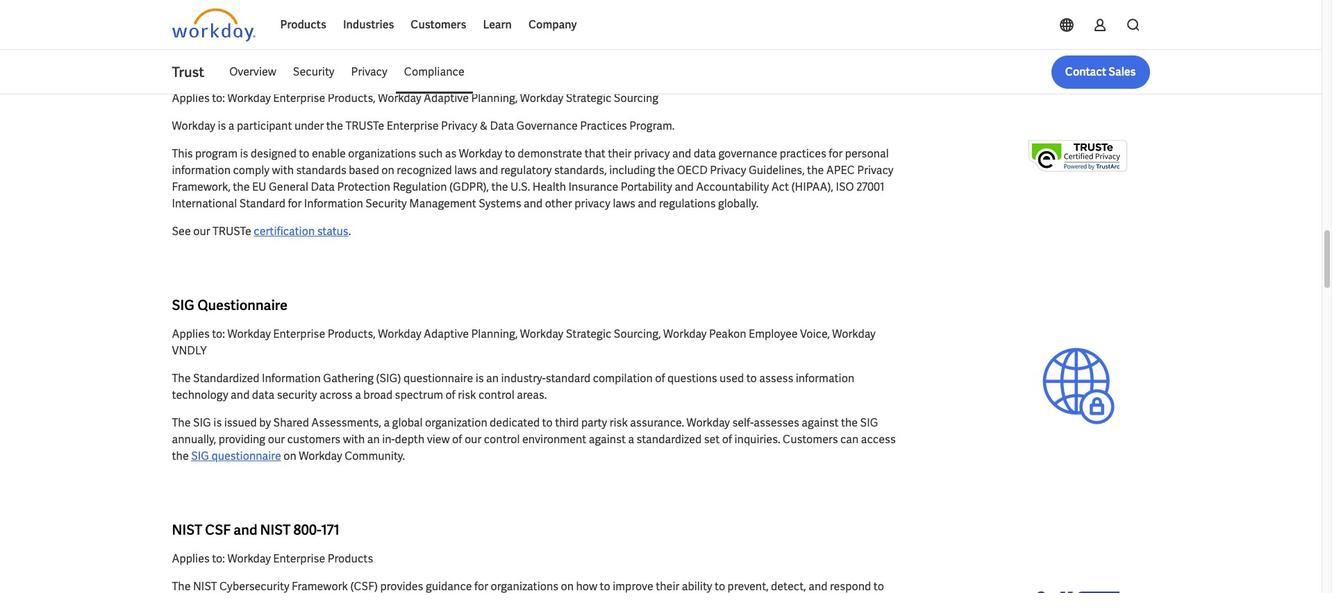 Task type: vqa. For each thing, say whether or not it's contained in the screenshot.
CLOUD
no



Task type: locate. For each thing, give the bounding box(es) containing it.
risk right party
[[610, 416, 628, 431]]

1 vertical spatial on
[[284, 449, 296, 464]]

nist up applies to: workday enterprise products
[[260, 522, 291, 540]]

0 vertical spatial control
[[479, 388, 515, 403]]

is left the industry-
[[476, 372, 484, 386]]

1 vertical spatial against
[[589, 433, 626, 447]]

workday down nist csf and nist 800-171
[[227, 552, 271, 567]]

and
[[341, 60, 365, 79], [672, 147, 691, 161], [479, 163, 498, 178], [675, 180, 694, 195], [524, 197, 543, 211], [638, 197, 657, 211], [231, 388, 250, 403], [234, 522, 257, 540]]

0 vertical spatial privacy
[[634, 147, 670, 161]]

0 vertical spatial data
[[694, 147, 716, 161]]

privacy down insurance
[[575, 197, 611, 211]]

0 vertical spatial questionnaire
[[404, 372, 473, 386]]

data up "oecd"
[[694, 147, 716, 161]]

1 vertical spatial products
[[328, 552, 373, 567]]

sig
[[172, 297, 195, 315], [193, 416, 211, 431], [860, 416, 879, 431], [191, 449, 209, 464]]

0 vertical spatial the
[[172, 372, 191, 386]]

truste down go to the homepage image
[[172, 60, 221, 79]]

0 horizontal spatial nist
[[172, 522, 202, 540]]

questionnaire
[[404, 372, 473, 386], [212, 449, 281, 464]]

the down the annually,
[[172, 449, 189, 464]]

on down the "organizations"
[[382, 163, 395, 178]]

for up apec
[[829, 147, 843, 161]]

2 planning, from the top
[[471, 327, 518, 342]]

community.
[[345, 449, 405, 464]]

strategic for truste enterprise privacy and data governance certification
[[566, 91, 612, 106]]

workday up set on the bottom of page
[[687, 416, 730, 431]]

privacy up including
[[634, 147, 670, 161]]

2 vertical spatial applies
[[172, 552, 210, 567]]

information up framework,
[[172, 163, 231, 178]]

to: down sig questionnaire
[[212, 327, 225, 342]]

1 applies from the top
[[172, 91, 210, 106]]

questionnaire
[[197, 297, 288, 315]]

international
[[172, 197, 237, 211]]

is up comply
[[240, 147, 248, 161]]

data right &
[[490, 119, 514, 133]]

0 horizontal spatial data
[[252, 388, 275, 403]]

our right the see
[[193, 224, 210, 239]]

0 horizontal spatial data
[[311, 180, 335, 195]]

to up environment
[[542, 416, 553, 431]]

truste down international
[[213, 224, 251, 239]]

to: for csf
[[212, 552, 225, 567]]

the up the annually,
[[172, 416, 191, 431]]

set
[[704, 433, 720, 447]]

(sig)
[[376, 372, 401, 386]]

0 horizontal spatial an
[[367, 433, 380, 447]]

to:
[[212, 91, 225, 106], [212, 327, 225, 342], [212, 552, 225, 567]]

company
[[529, 17, 577, 32]]

enterprise inside applies to: workday enterprise products, workday adaptive planning, workday strategic sourcing, workday peakon employee voice, workday vndly
[[273, 327, 325, 342]]

sig questionnaire link
[[191, 449, 281, 464]]

strategic for sig questionnaire
[[566, 327, 612, 342]]

1 horizontal spatial questionnaire
[[404, 372, 473, 386]]

control down dedicated
[[484, 433, 520, 447]]

1 nist from the left
[[172, 522, 202, 540]]

spectrum
[[395, 388, 443, 403]]

governance up demonstrate
[[517, 119, 578, 133]]

enable
[[312, 147, 346, 161]]

applies to: workday enterprise products
[[172, 552, 373, 567]]

an inside the standardized information gathering (sig) questionnaire is an industry-standard compilation of questions used to assess information technology and data security across a broad spectrum of risk control areas.
[[486, 372, 499, 386]]

2 the from the top
[[172, 416, 191, 431]]

security
[[293, 65, 335, 79], [366, 197, 407, 211]]

to up standards
[[299, 147, 310, 161]]

0 vertical spatial truste
[[172, 60, 221, 79]]

is inside the standardized information gathering (sig) questionnaire is an industry-standard compilation of questions used to assess information technology and data security across a broad spectrum of risk control areas.
[[476, 372, 484, 386]]

0 vertical spatial with
[[272, 163, 294, 178]]

designed
[[251, 147, 297, 161]]

0 horizontal spatial security
[[293, 65, 335, 79]]

strategic left sourcing,
[[566, 327, 612, 342]]

1 vertical spatial information
[[262, 372, 321, 386]]

3 to: from the top
[[212, 552, 225, 567]]

the up technology
[[172, 372, 191, 386]]

data
[[368, 60, 398, 79], [490, 119, 514, 133], [311, 180, 335, 195]]

against right assesses
[[802, 416, 839, 431]]

data up by at the left of the page
[[252, 388, 275, 403]]

0 vertical spatial products,
[[328, 91, 376, 106]]

applies to: workday enterprise products, workday adaptive planning, workday strategic sourcing
[[172, 91, 659, 106]]

under
[[294, 119, 324, 133]]

0 vertical spatial customers
[[411, 17, 466, 32]]

globally.
[[718, 197, 759, 211]]

products up security link
[[280, 17, 326, 32]]

1 vertical spatial an
[[367, 433, 380, 447]]

1 vertical spatial to:
[[212, 327, 225, 342]]

applies for nist
[[172, 552, 210, 567]]

1 vertical spatial control
[[484, 433, 520, 447]]

1 horizontal spatial customers
[[783, 433, 838, 447]]

an
[[486, 372, 499, 386], [367, 433, 380, 447]]

and inside the standardized information gathering (sig) questionnaire is an industry-standard compilation of questions used to assess information technology and data security across a broad spectrum of risk control areas.
[[231, 388, 250, 403]]

planning, up &
[[471, 91, 518, 106]]

2 strategic from the top
[[566, 327, 612, 342]]

1 horizontal spatial data
[[368, 60, 398, 79]]

learn button
[[475, 8, 520, 42]]

enterprise up under
[[273, 91, 325, 106]]

list
[[221, 56, 1150, 89]]

2 applies from the top
[[172, 327, 210, 342]]

(hipaa),
[[792, 180, 834, 195]]

products down "171"
[[328, 552, 373, 567]]

3 applies from the top
[[172, 552, 210, 567]]

0 vertical spatial laws
[[454, 163, 477, 178]]

is inside "this program is designed to enable organizations such as workday to demonstrate that their privacy and data governance practices for personal information comply with standards based on recognized laws and regulatory standards, including the oecd privacy guidelines, the apec privacy framework, the eu general data protection regulation (gdpr), the u.s. health insurance portability and accountability act (hipaa), iso 27001 international standard for information security management systems and other privacy laws and regulations globally."
[[240, 147, 248, 161]]

2 nist from the left
[[260, 522, 291, 540]]

our down the organization
[[465, 433, 482, 447]]

that
[[585, 147, 606, 161]]

workday inside the sig is issued by shared assessments, a global organization dedicated to third party risk assurance. workday self-assesses against the sig annually, providing our customers with an in-depth view of our control environment against a standardized set of inquiries. customers can access the
[[687, 416, 730, 431]]

0 vertical spatial planning,
[[471, 91, 518, 106]]

this
[[172, 147, 193, 161]]

1 horizontal spatial data
[[694, 147, 716, 161]]

customers
[[411, 17, 466, 32], [783, 433, 838, 447]]

1 horizontal spatial an
[[486, 372, 499, 386]]

strategic
[[566, 91, 612, 106], [566, 327, 612, 342]]

strategic inside applies to: workday enterprise products, workday adaptive planning, workday strategic sourcing, workday peakon employee voice, workday vndly
[[566, 327, 612, 342]]

with inside "this program is designed to enable organizations such as workday to demonstrate that their privacy and data governance practices for personal information comply with standards based on recognized laws and regulatory standards, including the oecd privacy guidelines, the apec privacy framework, the eu general data protection regulation (gdpr), the u.s. health insurance portability and accountability act (hipaa), iso 27001 international standard for information security management systems and other privacy laws and regulations globally."
[[272, 163, 294, 178]]

and down standardized
[[231, 388, 250, 403]]

0 vertical spatial strategic
[[566, 91, 612, 106]]

1 the from the top
[[172, 372, 191, 386]]

workday right the voice,
[[832, 327, 876, 342]]

1 products, from the top
[[328, 91, 376, 106]]

truste enterprise privacy and data governance certification
[[172, 60, 561, 79]]

industries
[[343, 17, 394, 32]]

sig questionnaire
[[172, 297, 288, 315]]

nist
[[172, 522, 202, 540], [260, 522, 291, 540]]

0 vertical spatial security
[[293, 65, 335, 79]]

and up regulations
[[675, 180, 694, 195]]

standards
[[296, 163, 346, 178]]

with
[[272, 163, 294, 178], [343, 433, 365, 447]]

environment
[[522, 433, 587, 447]]

workday is a participant under the truste enterprise privacy & data governance practices program.
[[172, 119, 675, 133]]

a inside the standardized information gathering (sig) questionnaire is an industry-standard compilation of questions used to assess information technology and data security across a broad spectrum of risk control areas.
[[355, 388, 361, 403]]

applies for sig
[[172, 327, 210, 342]]

1 vertical spatial applies
[[172, 327, 210, 342]]

enterprise for nist csf and nist 800-171
[[273, 552, 325, 567]]

workday
[[227, 91, 271, 106], [378, 91, 421, 106], [520, 91, 564, 106], [172, 119, 215, 133], [459, 147, 503, 161], [227, 327, 271, 342], [378, 327, 421, 342], [520, 327, 564, 342], [664, 327, 707, 342], [832, 327, 876, 342], [687, 416, 730, 431], [299, 449, 342, 464], [227, 552, 271, 567]]

including
[[609, 163, 656, 178]]

1 vertical spatial risk
[[610, 416, 628, 431]]

organization
[[425, 416, 487, 431]]

laws up (gdpr),
[[454, 163, 477, 178]]

applies for truste
[[172, 91, 210, 106]]

0 horizontal spatial customers
[[411, 17, 466, 32]]

0 horizontal spatial our
[[193, 224, 210, 239]]

0 vertical spatial for
[[829, 147, 843, 161]]

based
[[349, 163, 379, 178]]

standards,
[[554, 163, 607, 178]]

0 horizontal spatial risk
[[458, 388, 476, 403]]

1 horizontal spatial with
[[343, 433, 365, 447]]

0 horizontal spatial products
[[280, 17, 326, 32]]

0 vertical spatial adaptive
[[424, 91, 469, 106]]

0 horizontal spatial against
[[589, 433, 626, 447]]

for down general
[[288, 197, 302, 211]]

enterprise down 800-
[[273, 552, 325, 567]]

security inside "this program is designed to enable organizations such as workday to demonstrate that their privacy and data governance practices for personal information comply with standards based on recognized laws and regulatory standards, including the oecd privacy guidelines, the apec privacy framework, the eu general data protection regulation (gdpr), the u.s. health insurance portability and accountability act (hipaa), iso 27001 international standard for information security management systems and other privacy laws and regulations globally."
[[366, 197, 407, 211]]

the up "systems"
[[491, 180, 508, 195]]

workday left peakon
[[664, 327, 707, 342]]

products inside dropdown button
[[280, 17, 326, 32]]

apec
[[827, 163, 855, 178]]

0 vertical spatial an
[[486, 372, 499, 386]]

adaptive inside applies to: workday enterprise products, workday adaptive planning, workday strategic sourcing, workday peakon employee voice, workday vndly
[[424, 327, 469, 342]]

applies down trust
[[172, 91, 210, 106]]

on
[[382, 163, 395, 178], [284, 449, 296, 464]]

1 to: from the top
[[212, 91, 225, 106]]

is up program at the top left of the page
[[218, 119, 226, 133]]

adaptive up spectrum
[[424, 327, 469, 342]]

products, up gathering
[[328, 327, 376, 342]]

1 vertical spatial information
[[796, 372, 855, 386]]

1 vertical spatial truste
[[346, 119, 384, 133]]

the up the can
[[841, 416, 858, 431]]

with inside the sig is issued by shared assessments, a global organization dedicated to third party risk assurance. workday self-assesses against the sig annually, providing our customers with an in-depth view of our control environment against a standardized set of inquiries. customers can access the
[[343, 433, 365, 447]]

assesses
[[754, 416, 800, 431]]

this program is designed to enable organizations such as workday to demonstrate that their privacy and data governance practices for personal information comply with standards based on recognized laws and regulatory standards, including the oecd privacy guidelines, the apec privacy framework, the eu general data protection regulation (gdpr), the u.s. health insurance portability and accountability act (hipaa), iso 27001 international standard for information security management systems and other privacy laws and regulations globally.
[[172, 147, 894, 211]]

company button
[[520, 8, 585, 42]]

0 vertical spatial information
[[304, 197, 363, 211]]

1 strategic from the top
[[566, 91, 612, 106]]

1 vertical spatial security
[[366, 197, 407, 211]]

1 vertical spatial with
[[343, 433, 365, 447]]

the inside the standardized information gathering (sig) questionnaire is an industry-standard compilation of questions used to assess information technology and data security across a broad spectrum of risk control areas.
[[172, 372, 191, 386]]

0 vertical spatial against
[[802, 416, 839, 431]]

peakon
[[709, 327, 747, 342]]

products, down privacy link
[[328, 91, 376, 106]]

information inside the standardized information gathering (sig) questionnaire is an industry-standard compilation of questions used to assess information technology and data security across a broad spectrum of risk control areas.
[[262, 372, 321, 386]]

0 horizontal spatial with
[[272, 163, 294, 178]]

with up general
[[272, 163, 294, 178]]

and up "oecd"
[[672, 147, 691, 161]]

products, for questionnaire
[[328, 327, 376, 342]]

customers up compliance
[[411, 17, 466, 32]]

control down the industry-
[[479, 388, 515, 403]]

security link
[[285, 56, 343, 89]]

on inside "this program is designed to enable organizations such as workday to demonstrate that their privacy and data governance practices for personal information comply with standards based on recognized laws and regulatory standards, including the oecd privacy guidelines, the apec privacy framework, the eu general data protection regulation (gdpr), the u.s. health insurance portability and accountability act (hipaa), iso 27001 international standard for information security management systems and other privacy laws and regulations globally."
[[382, 163, 395, 178]]

1 horizontal spatial on
[[382, 163, 395, 178]]

privacy down industries dropdown button
[[351, 65, 387, 79]]

privacy left &
[[441, 119, 477, 133]]

general
[[269, 180, 308, 195]]

1 vertical spatial data
[[252, 388, 275, 403]]

globe lock icon image
[[1006, 334, 1150, 439]]

products
[[280, 17, 326, 32], [328, 552, 373, 567]]

the right under
[[326, 119, 343, 133]]

1 vertical spatial strategic
[[566, 327, 612, 342]]

to: inside applies to: workday enterprise products, workday adaptive planning, workday strategic sourcing, workday peakon employee voice, workday vndly
[[212, 327, 225, 342]]

2 to: from the top
[[212, 327, 225, 342]]

0 horizontal spatial information
[[172, 163, 231, 178]]

systems
[[479, 197, 521, 211]]

1 horizontal spatial information
[[796, 372, 855, 386]]

to right used
[[747, 372, 757, 386]]

broad
[[364, 388, 393, 403]]

a down gathering
[[355, 388, 361, 403]]

1 vertical spatial the
[[172, 416, 191, 431]]

information up security
[[262, 372, 321, 386]]

security down products dropdown button
[[293, 65, 335, 79]]

an left in-
[[367, 433, 380, 447]]

of up the organization
[[446, 388, 456, 403]]

adaptive for sig questionnaire
[[424, 327, 469, 342]]

csf
[[205, 522, 231, 540]]

0 horizontal spatial on
[[284, 449, 296, 464]]

2 vertical spatial to:
[[212, 552, 225, 567]]

to: for enterprise
[[212, 91, 225, 106]]

the standardized information gathering (sig) questionnaire is an industry-standard compilation of questions used to assess information technology and data security across a broad spectrum of risk control areas.
[[172, 372, 855, 403]]

enterprise
[[224, 60, 290, 79], [273, 91, 325, 106], [387, 119, 439, 133], [273, 327, 325, 342], [273, 552, 325, 567]]

0 vertical spatial data
[[368, 60, 398, 79]]

products,
[[328, 91, 376, 106], [328, 327, 376, 342]]

access
[[861, 433, 896, 447]]

planning,
[[471, 91, 518, 106], [471, 327, 518, 342]]

data
[[694, 147, 716, 161], [252, 388, 275, 403]]

0 vertical spatial on
[[382, 163, 395, 178]]

0 vertical spatial to:
[[212, 91, 225, 106]]

27001
[[857, 180, 885, 195]]

laws
[[454, 163, 477, 178], [613, 197, 636, 211]]

1 adaptive from the top
[[424, 91, 469, 106]]

0 horizontal spatial for
[[288, 197, 302, 211]]

our down by at the left of the page
[[268, 433, 285, 447]]

planning, inside applies to: workday enterprise products, workday adaptive planning, workday strategic sourcing, workday peakon employee voice, workday vndly
[[471, 327, 518, 342]]

providing
[[219, 433, 266, 447]]

the
[[172, 372, 191, 386], [172, 416, 191, 431]]

1 vertical spatial products,
[[328, 327, 376, 342]]

1 vertical spatial privacy
[[575, 197, 611, 211]]

truste certified privacy image
[[1006, 103, 1150, 208]]

1 horizontal spatial against
[[802, 416, 839, 431]]

1 planning, from the top
[[471, 91, 518, 106]]

recognized
[[397, 163, 452, 178]]

control
[[479, 388, 515, 403], [484, 433, 520, 447]]

information inside "this program is designed to enable organizations such as workday to demonstrate that their privacy and data governance practices for personal information comply with standards based on recognized laws and regulatory standards, including the oecd privacy guidelines, the apec privacy framework, the eu general data protection regulation (gdpr), the u.s. health insurance portability and accountability act (hipaa), iso 27001 international standard for information security management systems and other privacy laws and regulations globally."
[[172, 163, 231, 178]]

data down standards
[[311, 180, 335, 195]]

sourcing
[[614, 91, 659, 106]]

0 vertical spatial products
[[280, 17, 326, 32]]

2 vertical spatial data
[[311, 180, 335, 195]]

governance up applies to: workday enterprise products, workday adaptive planning, workday strategic sourcing
[[401, 60, 478, 79]]

applies up vndly
[[172, 327, 210, 342]]

workday inside "this program is designed to enable organizations such as workday to demonstrate that their privacy and data governance practices for personal information comply with standards based on recognized laws and regulatory standards, including the oecd privacy guidelines, the apec privacy framework, the eu general data protection regulation (gdpr), the u.s. health insurance portability and accountability act (hipaa), iso 27001 international standard for information security management systems and other privacy laws and regulations globally."
[[459, 147, 503, 161]]

is
[[218, 119, 226, 133], [240, 147, 248, 161], [476, 372, 484, 386], [213, 416, 222, 431]]

is inside the sig is issued by shared assessments, a global organization dedicated to third party risk assurance. workday self-assesses against the sig annually, providing our customers with an in-depth view of our control environment against a standardized set of inquiries. customers can access the
[[213, 416, 222, 431]]

control inside the sig is issued by shared assessments, a global organization dedicated to third party risk assurance. workday self-assesses against the sig annually, providing our customers with an in-depth view of our control environment against a standardized set of inquiries. customers can access the
[[484, 433, 520, 447]]

questionnaire up spectrum
[[404, 372, 473, 386]]

customers inside the sig is issued by shared assessments, a global organization dedicated to third party risk assurance. workday self-assesses against the sig annually, providing our customers with an in-depth view of our control environment against a standardized set of inquiries. customers can access the
[[783, 433, 838, 447]]

to inside the standardized information gathering (sig) questionnaire is an industry-standard compilation of questions used to assess information technology and data security across a broad spectrum of risk control areas.
[[747, 372, 757, 386]]

1 horizontal spatial privacy
[[634, 147, 670, 161]]

0 horizontal spatial governance
[[401, 60, 478, 79]]

0 vertical spatial information
[[172, 163, 231, 178]]

with down assessments,
[[343, 433, 365, 447]]

data inside "this program is designed to enable organizations such as workday to demonstrate that their privacy and data governance practices for personal information comply with standards based on recognized laws and regulatory standards, including the oecd privacy guidelines, the apec privacy framework, the eu general data protection regulation (gdpr), the u.s. health insurance portability and accountability act (hipaa), iso 27001 international standard for information security management systems and other privacy laws and regulations globally."
[[311, 180, 335, 195]]

customers down assesses
[[783, 433, 838, 447]]

nist image
[[1006, 551, 1150, 594]]

1 horizontal spatial nist
[[260, 522, 291, 540]]

0 horizontal spatial privacy
[[575, 197, 611, 211]]

products, inside applies to: workday enterprise products, workday adaptive planning, workday strategic sourcing, workday peakon employee voice, workday vndly
[[328, 327, 376, 342]]

sig questionnaire on workday community.
[[191, 449, 405, 464]]

adaptive down compliance link
[[424, 91, 469, 106]]

applies down csf
[[172, 552, 210, 567]]

applies inside applies to: workday enterprise products, workday adaptive planning, workday strategic sourcing, workday peakon employee voice, workday vndly
[[172, 327, 210, 342]]

their
[[608, 147, 632, 161]]

control inside the standardized information gathering (sig) questionnaire is an industry-standard compilation of questions used to assess information technology and data security across a broad spectrum of risk control areas.
[[479, 388, 515, 403]]

1 horizontal spatial products
[[328, 552, 373, 567]]

1 horizontal spatial security
[[366, 197, 407, 211]]

shared
[[273, 416, 309, 431]]

applies
[[172, 91, 210, 106], [172, 327, 210, 342], [172, 552, 210, 567]]

0 horizontal spatial questionnaire
[[212, 449, 281, 464]]

the inside the sig is issued by shared assessments, a global organization dedicated to third party risk assurance. workday self-assesses against the sig annually, providing our customers with an in-depth view of our control environment against a standardized set of inquiries. customers can access the
[[172, 416, 191, 431]]

accountability
[[696, 180, 769, 195]]

workday up workday is a participant under the truste enterprise privacy & data governance practices program.
[[378, 91, 421, 106]]

1 vertical spatial customers
[[783, 433, 838, 447]]

1 vertical spatial laws
[[613, 197, 636, 211]]

0 vertical spatial applies
[[172, 91, 210, 106]]

depth
[[395, 433, 425, 447]]

0 vertical spatial risk
[[458, 388, 476, 403]]

2 products, from the top
[[328, 327, 376, 342]]

questionnaire inside the standardized information gathering (sig) questionnaire is an industry-standard compilation of questions used to assess information technology and data security across a broad spectrum of risk control areas.
[[404, 372, 473, 386]]

1 vertical spatial data
[[490, 119, 514, 133]]

2 adaptive from the top
[[424, 327, 469, 342]]

the left eu
[[233, 180, 250, 195]]

1 vertical spatial planning,
[[471, 327, 518, 342]]

1 vertical spatial adaptive
[[424, 327, 469, 342]]

nist left csf
[[172, 522, 202, 540]]

learn
[[483, 17, 512, 32]]

portability
[[621, 180, 672, 195]]

menu
[[221, 56, 473, 89]]

risk up the organization
[[458, 388, 476, 403]]

information up status
[[304, 197, 363, 211]]

1 horizontal spatial risk
[[610, 416, 628, 431]]

protection
[[337, 180, 390, 195]]

to: down trust link on the top left of the page
[[212, 91, 225, 106]]

1 vertical spatial governance
[[517, 119, 578, 133]]

planning, up the industry-
[[471, 327, 518, 342]]

program
[[195, 147, 238, 161]]

risk inside the standardized information gathering (sig) questionnaire is an industry-standard compilation of questions used to assess information technology and data security across a broad spectrum of risk control areas.
[[458, 388, 476, 403]]

to inside the sig is issued by shared assessments, a global organization dedicated to third party risk assurance. workday self-assesses against the sig annually, providing our customers with an in-depth view of our control environment against a standardized set of inquiries. customers can access the
[[542, 416, 553, 431]]

enterprise up security
[[273, 327, 325, 342]]

the for the sig is issued by shared assessments, a global organization dedicated to third party risk assurance. workday self-assesses against the sig annually, providing our customers with an in-depth view of our control environment against a standardized set of inquiries. customers can access the
[[172, 416, 191, 431]]

in-
[[382, 433, 395, 447]]



Task type: describe. For each thing, give the bounding box(es) containing it.
privacy up accountability
[[710, 163, 746, 178]]

contact sales link
[[1052, 56, 1150, 89]]

planning, for sig questionnaire
[[471, 327, 518, 342]]

menu containing overview
[[221, 56, 473, 89]]

.
[[349, 224, 351, 239]]

workday down "overview" link
[[227, 91, 271, 106]]

participant
[[237, 119, 292, 133]]

standardized
[[637, 433, 702, 447]]

workday up the industry-
[[520, 327, 564, 342]]

management
[[409, 197, 477, 211]]

an inside the sig is issued by shared assessments, a global organization dedicated to third party risk assurance. workday self-assesses against the sig annually, providing our customers with an in-depth view of our control environment against a standardized set of inquiries. customers can access the
[[367, 433, 380, 447]]

1 horizontal spatial governance
[[517, 119, 578, 133]]

adaptive for truste enterprise privacy and data governance certification
[[424, 91, 469, 106]]

organizations
[[348, 147, 416, 161]]

annually,
[[172, 433, 216, 447]]

2 horizontal spatial data
[[490, 119, 514, 133]]

certification status link
[[254, 224, 349, 239]]

to up regulatory
[[505, 147, 515, 161]]

overview link
[[221, 56, 285, 89]]

sig up the annually,
[[193, 416, 211, 431]]

industry-
[[501, 372, 546, 386]]

customers inside dropdown button
[[411, 17, 466, 32]]

workday up (sig)
[[378, 327, 421, 342]]

technology
[[172, 388, 228, 403]]

and right csf
[[234, 522, 257, 540]]

workday down questionnaire
[[227, 327, 271, 342]]

party
[[581, 416, 607, 431]]

go to the homepage image
[[172, 8, 255, 42]]

and down u.s.
[[524, 197, 543, 211]]

certification
[[481, 60, 561, 79]]

by
[[259, 416, 271, 431]]

information inside "this program is designed to enable organizations such as workday to demonstrate that their privacy and data governance practices for personal information comply with standards based on recognized laws and regulatory standards, including the oecd privacy guidelines, the apec privacy framework, the eu general data protection regulation (gdpr), the u.s. health insurance portability and accountability act (hipaa), iso 27001 international standard for information security management systems and other privacy laws and regulations globally."
[[304, 197, 363, 211]]

risk inside the sig is issued by shared assessments, a global organization dedicated to third party risk assurance. workday self-assesses against the sig annually, providing our customers with an in-depth view of our control environment against a standardized set of inquiries. customers can access the
[[610, 416, 628, 431]]

iso
[[836, 180, 854, 195]]

1 horizontal spatial laws
[[613, 197, 636, 211]]

the up (hipaa),
[[807, 163, 824, 178]]

workday down customers
[[299, 449, 342, 464]]

program.
[[630, 119, 675, 133]]

1 horizontal spatial our
[[268, 433, 285, 447]]

the up portability at the top
[[658, 163, 675, 178]]

personal
[[845, 147, 889, 161]]

oecd
[[677, 163, 708, 178]]

standard
[[546, 372, 591, 386]]

guidelines,
[[749, 163, 805, 178]]

data inside "this program is designed to enable organizations such as workday to demonstrate that their privacy and data governance practices for personal information comply with standards based on recognized laws and regulatory standards, including the oecd privacy guidelines, the apec privacy framework, the eu general data protection regulation (gdpr), the u.s. health insurance portability and accountability act (hipaa), iso 27001 international standard for information security management systems and other privacy laws and regulations globally."
[[694, 147, 716, 161]]

used
[[720, 372, 744, 386]]

contact sales
[[1066, 65, 1136, 79]]

enterprise up participant
[[224, 60, 290, 79]]

privacy down products dropdown button
[[292, 60, 338, 79]]

171
[[321, 522, 340, 540]]

to: for questionnaire
[[212, 327, 225, 342]]

contact
[[1066, 65, 1107, 79]]

sig down the annually,
[[191, 449, 209, 464]]

of left questions
[[655, 372, 665, 386]]

employee
[[749, 327, 798, 342]]

security
[[277, 388, 317, 403]]

enterprise down applies to: workday enterprise products, workday adaptive planning, workday strategic sourcing
[[387, 119, 439, 133]]

regulatory
[[501, 163, 552, 178]]

the sig is issued by shared assessments, a global organization dedicated to third party risk assurance. workday self-assesses against the sig annually, providing our customers with an in-depth view of our control environment against a standardized set of inquiries. customers can access the
[[172, 416, 896, 464]]

regulations
[[659, 197, 716, 211]]

self-
[[733, 416, 754, 431]]

voice,
[[800, 327, 830, 342]]

areas.
[[517, 388, 547, 403]]

across
[[320, 388, 353, 403]]

of down the organization
[[452, 433, 462, 447]]

privacy inside menu
[[351, 65, 387, 79]]

can
[[841, 433, 859, 447]]

overview
[[229, 65, 276, 79]]

assessments,
[[311, 416, 381, 431]]

questions
[[668, 372, 717, 386]]

standardized
[[193, 372, 259, 386]]

standard
[[239, 197, 286, 211]]

as
[[445, 147, 457, 161]]

enterprise for truste enterprise privacy and data governance certification
[[273, 91, 325, 106]]

800-
[[293, 522, 321, 540]]

products button
[[272, 8, 335, 42]]

planning, for truste enterprise privacy and data governance certification
[[471, 91, 518, 106]]

assurance.
[[630, 416, 684, 431]]

information inside the standardized information gathering (sig) questionnaire is an industry-standard compilation of questions used to assess information technology and data security across a broad spectrum of risk control areas.
[[796, 372, 855, 386]]

2 horizontal spatial our
[[465, 433, 482, 447]]

data inside the standardized information gathering (sig) questionnaire is an industry-standard compilation of questions used to assess information technology and data security across a broad spectrum of risk control areas.
[[252, 388, 275, 403]]

products, for enterprise
[[328, 91, 376, 106]]

governance
[[719, 147, 778, 161]]

see
[[172, 224, 191, 239]]

compliance link
[[396, 56, 473, 89]]

health
[[533, 180, 566, 195]]

a up in-
[[384, 416, 390, 431]]

dedicated
[[490, 416, 540, 431]]

0 horizontal spatial laws
[[454, 163, 477, 178]]

applies to: workday enterprise products, workday adaptive planning, workday strategic sourcing, workday peakon employee voice, workday vndly
[[172, 327, 876, 358]]

global
[[392, 416, 423, 431]]

certification
[[254, 224, 315, 239]]

view
[[427, 433, 450, 447]]

the for the standardized information gathering (sig) questionnaire is an industry-standard compilation of questions used to assess information technology and data security across a broad spectrum of risk control areas.
[[172, 372, 191, 386]]

act
[[772, 180, 789, 195]]

demonstrate
[[518, 147, 582, 161]]

such
[[419, 147, 443, 161]]

a up program at the top left of the page
[[228, 119, 235, 133]]

and up (gdpr),
[[479, 163, 498, 178]]

see our truste certification status .
[[172, 224, 351, 239]]

trust link
[[172, 63, 221, 82]]

1 vertical spatial for
[[288, 197, 302, 211]]

0 vertical spatial governance
[[401, 60, 478, 79]]

privacy link
[[343, 56, 396, 89]]

2 vertical spatial truste
[[213, 224, 251, 239]]

sig up access
[[860, 416, 879, 431]]

privacy up the 27001
[[858, 163, 894, 178]]

1 vertical spatial questionnaire
[[212, 449, 281, 464]]

status
[[317, 224, 349, 239]]

vndly
[[172, 344, 207, 358]]

customers
[[287, 433, 341, 447]]

list containing overview
[[221, 56, 1150, 89]]

assess
[[759, 372, 794, 386]]

and down portability at the top
[[638, 197, 657, 211]]

other
[[545, 197, 572, 211]]

nist csf and nist 800-171
[[172, 522, 340, 540]]

regulation
[[393, 180, 447, 195]]

a down 'assurance.'
[[628, 433, 634, 447]]

sales
[[1109, 65, 1136, 79]]

workday up this in the top of the page
[[172, 119, 215, 133]]

workday down certification
[[520, 91, 564, 106]]

eu
[[252, 180, 266, 195]]

industries button
[[335, 8, 402, 42]]

1 horizontal spatial for
[[829, 147, 843, 161]]

(gdpr),
[[449, 180, 489, 195]]

enterprise for sig questionnaire
[[273, 327, 325, 342]]

comply
[[233, 163, 270, 178]]

of right set on the bottom of page
[[722, 433, 732, 447]]

sig up vndly
[[172, 297, 195, 315]]

and down industries dropdown button
[[341, 60, 365, 79]]



